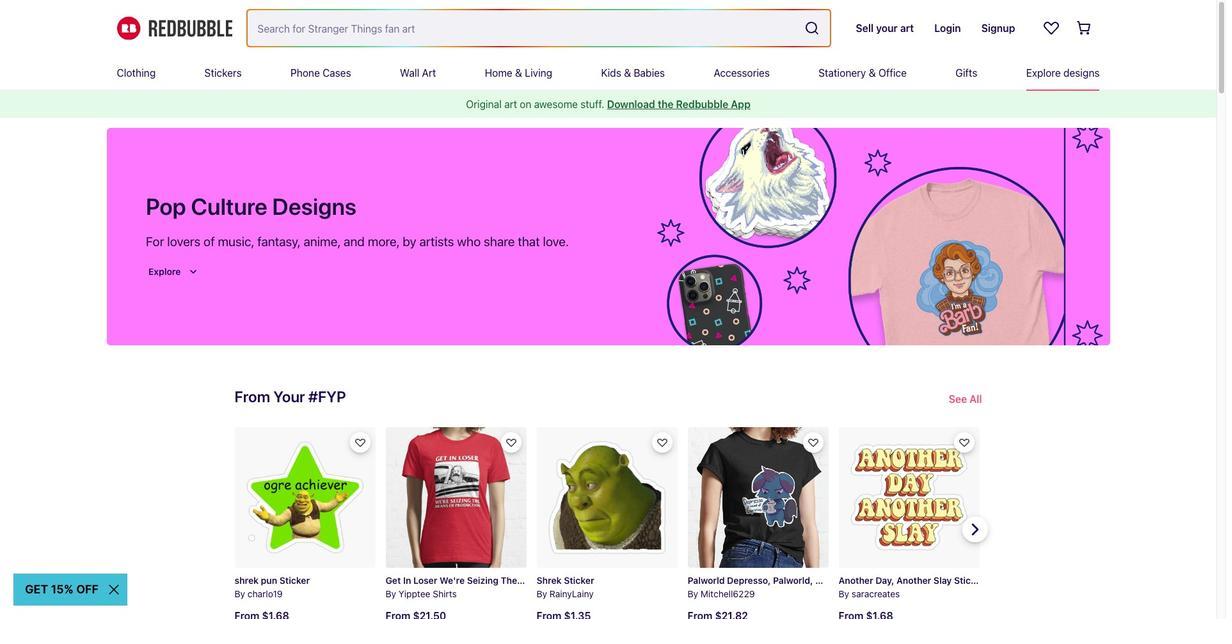 Task type: locate. For each thing, give the bounding box(es) containing it.
babies
[[634, 67, 665, 79]]

5 by from the left
[[839, 589, 849, 599]]

sticker inside the another day, another slay sticker by saracreates
[[954, 575, 984, 586]]

2 palworld from the left
[[815, 575, 853, 586]]

phone cases link
[[290, 56, 351, 90]]

0 horizontal spatial another
[[839, 575, 873, 586]]

palworld
[[688, 575, 725, 586], [815, 575, 853, 586]]

1 by from the left
[[235, 589, 245, 599]]

1 horizontal spatial palworld
[[815, 575, 853, 586]]

pop
[[146, 193, 186, 220]]

stationery & office link
[[819, 56, 907, 90]]

shrek
[[235, 575, 259, 586]]

and
[[344, 234, 365, 249]]

sticker right pun
[[279, 575, 310, 586]]

& left office
[[869, 67, 876, 79]]

music,
[[218, 234, 254, 249]]

redbubble logo image
[[117, 16, 232, 40]]

art
[[422, 67, 436, 79]]

None field
[[247, 10, 830, 46]]

2 another from the left
[[897, 575, 931, 586]]

shrek
[[537, 575, 562, 586]]

charlo19
[[248, 589, 283, 599]]

palworld depresso, palworld, palworld meme classic t-shirt by mitchell6229
[[688, 575, 947, 599]]

lovers
[[167, 234, 200, 249]]

1 horizontal spatial &
[[624, 67, 631, 79]]

0 horizontal spatial sticker
[[279, 575, 310, 586]]

shrek sticker by rainylainy
[[537, 575, 594, 599]]

#fyp
[[308, 388, 346, 406]]

on
[[520, 99, 531, 110]]

menu bar
[[117, 56, 1100, 90]]

another
[[839, 575, 873, 586], [897, 575, 931, 586]]

app
[[731, 99, 751, 110]]

shirt
[[926, 575, 947, 586]]

2 sticker from the left
[[564, 575, 594, 586]]

original art on awesome stuff. download the redbubble app
[[466, 99, 751, 110]]

anime,
[[304, 234, 341, 249]]

2 & from the left
[[624, 67, 631, 79]]

another left slay
[[897, 575, 931, 586]]

shirts
[[433, 589, 457, 599]]

1 horizontal spatial another
[[897, 575, 931, 586]]

that
[[518, 234, 540, 249]]

1 sticker from the left
[[279, 575, 310, 586]]

3 & from the left
[[869, 67, 876, 79]]

2 by from the left
[[386, 589, 396, 599]]

depresso,
[[727, 575, 771, 586]]

sticker
[[279, 575, 310, 586], [564, 575, 594, 586], [954, 575, 984, 586]]

1 horizontal spatial sticker
[[564, 575, 594, 586]]

2 horizontal spatial sticker
[[954, 575, 984, 586]]

3 sticker from the left
[[954, 575, 984, 586]]

wall art
[[400, 67, 436, 79]]

home
[[485, 67, 512, 79]]

2 horizontal spatial &
[[869, 67, 876, 79]]

by yipptee shirts
[[386, 589, 457, 599]]

palworld up mitchell6229
[[688, 575, 725, 586]]

1 & from the left
[[515, 67, 522, 79]]

0 horizontal spatial &
[[515, 67, 522, 79]]

accessories
[[714, 67, 770, 79]]

palworld,
[[773, 575, 813, 586]]

wall art link
[[400, 56, 436, 90]]

explore designs
[[1026, 67, 1100, 79]]

by
[[235, 589, 245, 599], [386, 589, 396, 599], [537, 589, 547, 599], [688, 589, 698, 599], [839, 589, 849, 599]]

another up saracreates
[[839, 575, 873, 586]]

sticker inside shrek pun sticker by charlo19
[[279, 575, 310, 586]]

& for babies
[[624, 67, 631, 79]]

rainylainy
[[550, 589, 594, 599]]

sticker up rainylainy
[[564, 575, 594, 586]]

& right kids
[[624, 67, 631, 79]]

& for living
[[515, 67, 522, 79]]

mitchell6229
[[701, 589, 755, 599]]

gifts link
[[956, 56, 977, 90]]

download the redbubble app link
[[607, 99, 751, 110]]

Search term search field
[[247, 10, 799, 46]]

wall
[[400, 67, 419, 79]]

3 by from the left
[[537, 589, 547, 599]]

of
[[204, 234, 215, 249]]

palworld left meme
[[815, 575, 853, 586]]

4 by from the left
[[688, 589, 698, 599]]

&
[[515, 67, 522, 79], [624, 67, 631, 79], [869, 67, 876, 79]]

stickers link
[[204, 56, 242, 90]]

stationery & office
[[819, 67, 907, 79]]

from
[[235, 388, 270, 406]]

sticker right slay
[[954, 575, 984, 586]]

& left living
[[515, 67, 522, 79]]

by
[[403, 234, 416, 249]]

original
[[466, 99, 502, 110]]

0 horizontal spatial palworld
[[688, 575, 725, 586]]

by inside the another day, another slay sticker by saracreates
[[839, 589, 849, 599]]



Task type: describe. For each thing, give the bounding box(es) containing it.
love.
[[543, 234, 569, 249]]

& for office
[[869, 67, 876, 79]]

1 another from the left
[[839, 575, 873, 586]]

phone
[[290, 67, 320, 79]]

phone cases
[[290, 67, 351, 79]]

kids & babies link
[[601, 56, 665, 90]]

clothing
[[117, 67, 156, 79]]

designs
[[272, 193, 357, 220]]

another day, another slay sticker by saracreates
[[839, 575, 984, 599]]

living
[[525, 67, 552, 79]]

pop culture designs
[[146, 193, 357, 220]]

explore designs link
[[1026, 56, 1100, 90]]

share
[[484, 234, 515, 249]]

shrek pun sticker by charlo19
[[235, 575, 310, 599]]

office
[[878, 67, 907, 79]]

your
[[273, 388, 305, 406]]

art
[[504, 99, 517, 110]]

gifts
[[956, 67, 977, 79]]

more,
[[368, 234, 400, 249]]

day,
[[876, 575, 894, 586]]

for lovers of music, fantasy, anime, and more, by artists who share that love.
[[146, 234, 569, 249]]

1 palworld from the left
[[688, 575, 725, 586]]

meme
[[855, 575, 881, 586]]

by inside shrek sticker by rainylainy
[[537, 589, 547, 599]]

from your #fyp
[[235, 388, 346, 406]]

fantasy,
[[257, 234, 301, 249]]

for
[[146, 234, 164, 249]]

download
[[607, 99, 655, 110]]

pun
[[261, 575, 277, 586]]

culture
[[191, 193, 267, 220]]

cases
[[323, 67, 351, 79]]

stationery
[[819, 67, 866, 79]]

yipptee
[[399, 589, 430, 599]]

explore
[[1026, 67, 1061, 79]]

slay
[[934, 575, 952, 586]]

redbubble
[[676, 99, 728, 110]]

home & living link
[[485, 56, 552, 90]]

by inside shrek pun sticker by charlo19
[[235, 589, 245, 599]]

by yipptee shirts link
[[386, 427, 526, 619]]

menu bar containing clothing
[[117, 56, 1100, 90]]

home & living
[[485, 67, 552, 79]]

artists
[[419, 234, 454, 249]]

t-
[[917, 575, 926, 586]]

kids
[[601, 67, 621, 79]]

clothing link
[[117, 56, 156, 90]]

designs
[[1063, 67, 1100, 79]]

classic
[[883, 575, 914, 586]]

the
[[658, 99, 674, 110]]

accessories link
[[714, 56, 770, 90]]

sticker inside shrek sticker by rainylainy
[[564, 575, 594, 586]]

saracreates
[[852, 589, 900, 599]]

who
[[457, 234, 481, 249]]

awesome
[[534, 99, 578, 110]]

by inside the palworld depresso, palworld, palworld meme classic t-shirt by mitchell6229
[[688, 589, 698, 599]]

kids & babies
[[601, 67, 665, 79]]

stuff.
[[580, 99, 604, 110]]

stickers
[[204, 67, 242, 79]]



Task type: vqa. For each thing, say whether or not it's contained in the screenshot.
the Redbubble
yes



